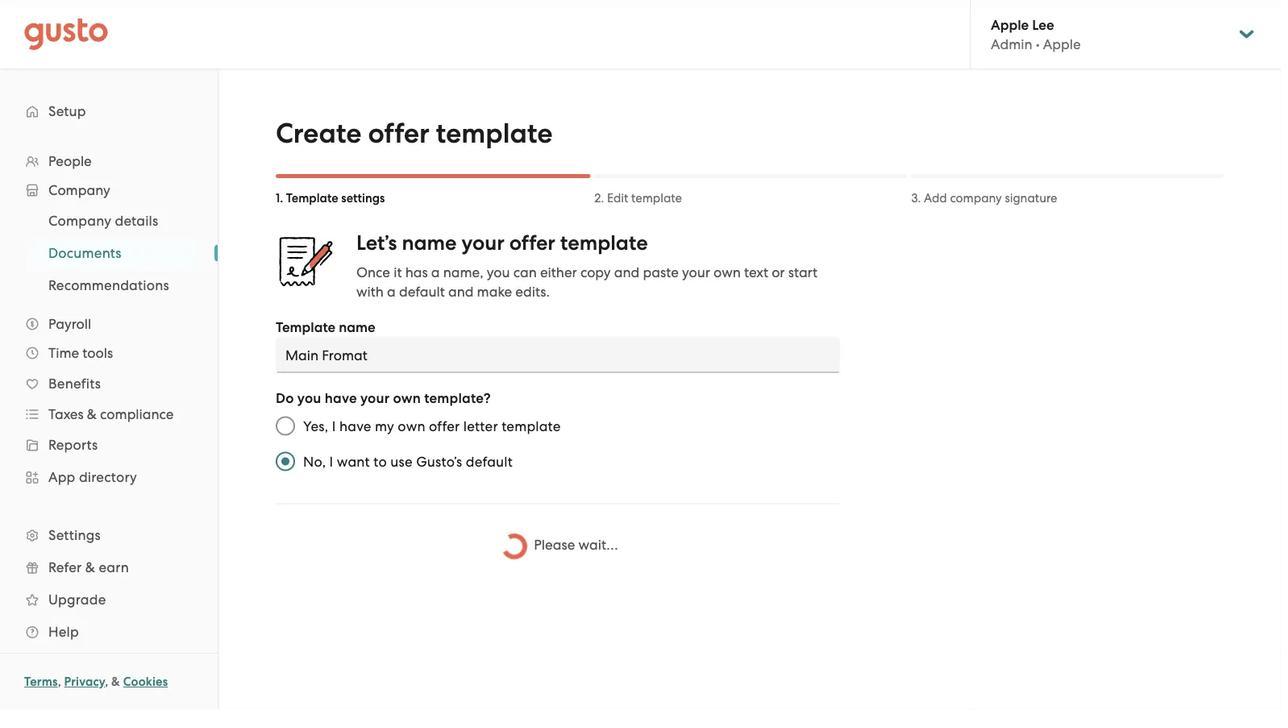 Task type: vqa. For each thing, say whether or not it's contained in the screenshot.
ones.
no



Task type: describe. For each thing, give the bounding box(es) containing it.
can
[[513, 264, 537, 281]]

tools
[[82, 345, 113, 361]]

app directory
[[48, 469, 137, 485]]

refer & earn link
[[16, 553, 202, 582]]

Yes, I have my own offer letter template radio
[[268, 408, 303, 444]]

template for template name
[[276, 319, 336, 336]]

2 , from the left
[[105, 675, 108, 689]]

0 horizontal spatial a
[[387, 284, 396, 300]]

taxes
[[48, 406, 84, 423]]

& for compliance
[[87, 406, 97, 423]]

earn
[[99, 560, 129, 576]]

settings
[[48, 527, 101, 543]]

taxes & compliance
[[48, 406, 174, 423]]

template for template settings
[[286, 191, 338, 206]]

upgrade
[[48, 592, 106, 608]]

list containing company details
[[0, 205, 218, 302]]

•
[[1036, 36, 1040, 52]]

Template name text field
[[276, 337, 840, 373]]

lee
[[1032, 16, 1054, 33]]

no, i want to use gusto's default
[[303, 454, 513, 470]]

i for yes,
[[332, 418, 336, 434]]

company
[[950, 191, 1002, 205]]

setup link
[[16, 97, 202, 126]]

0 vertical spatial and
[[614, 264, 640, 281]]

settings
[[341, 191, 385, 206]]

edit template
[[607, 191, 682, 205]]

start
[[788, 264, 818, 281]]

name for template
[[339, 319, 375, 336]]

2 vertical spatial &
[[111, 675, 120, 689]]

do you have your own template?
[[276, 390, 491, 407]]

with
[[356, 284, 384, 300]]

cookies
[[123, 675, 168, 689]]

help link
[[16, 618, 202, 647]]

0 horizontal spatial you
[[297, 390, 321, 407]]

my
[[375, 418, 394, 434]]

list containing people
[[0, 147, 218, 648]]

paste
[[643, 264, 679, 281]]

recommendations link
[[29, 271, 202, 300]]

create
[[276, 117, 362, 150]]

own for offer
[[398, 418, 425, 434]]

0 vertical spatial your
[[462, 231, 505, 256]]

1 vertical spatial apple
[[1043, 36, 1081, 52]]

either
[[540, 264, 577, 281]]

once
[[356, 264, 390, 281]]

wait…
[[579, 537, 618, 553]]

default inside once it has a name, you can either copy and paste your own text or start with a default and make edits.
[[399, 284, 445, 300]]

template name
[[276, 319, 375, 336]]

use
[[390, 454, 413, 470]]

people button
[[16, 147, 202, 176]]

add
[[924, 191, 947, 205]]

i for no,
[[329, 454, 333, 470]]

terms link
[[24, 675, 58, 689]]

0 horizontal spatial your
[[360, 390, 390, 407]]

once it has a name, you can either copy and paste your own text or start with a default and make edits.
[[356, 264, 818, 300]]

company details
[[48, 213, 158, 229]]

yes,
[[303, 418, 328, 434]]

help
[[48, 624, 79, 640]]

0 horizontal spatial and
[[448, 284, 474, 300]]

terms
[[24, 675, 58, 689]]

details
[[115, 213, 158, 229]]

to
[[373, 454, 387, 470]]

signature
[[1005, 191, 1057, 205]]

gusto's
[[416, 454, 462, 470]]

refer
[[48, 560, 82, 576]]

have for your
[[325, 390, 357, 407]]

company for company details
[[48, 213, 111, 229]]



Task type: locate. For each thing, give the bounding box(es) containing it.
1 vertical spatial i
[[329, 454, 333, 470]]

your inside once it has a name, you can either copy and paste your own text or start with a default and make edits.
[[682, 264, 710, 281]]

company up documents
[[48, 213, 111, 229]]

name for let's
[[402, 231, 457, 256]]

home image
[[24, 18, 108, 50]]

reports
[[48, 437, 98, 453]]

apple lee admin • apple
[[991, 16, 1081, 52]]

a right has
[[431, 264, 440, 281]]

a down it
[[387, 284, 396, 300]]

1 horizontal spatial and
[[614, 264, 640, 281]]

own right my
[[398, 418, 425, 434]]

0 vertical spatial company
[[48, 182, 110, 198]]

your up my
[[360, 390, 390, 407]]

0 vertical spatial default
[[399, 284, 445, 300]]

you
[[487, 264, 510, 281], [297, 390, 321, 407]]

payroll button
[[16, 310, 202, 339]]

1 , from the left
[[58, 675, 61, 689]]

,
[[58, 675, 61, 689], [105, 675, 108, 689]]

0 vertical spatial template
[[286, 191, 338, 206]]

loading. please wait. image
[[498, 530, 531, 563]]

want
[[337, 454, 370, 470]]

please wait…
[[534, 537, 618, 553]]

1 vertical spatial name
[[339, 319, 375, 336]]

list
[[0, 147, 218, 648], [0, 205, 218, 302]]

& right taxes
[[87, 406, 97, 423]]

refer & earn
[[48, 560, 129, 576]]

has
[[405, 264, 428, 281]]

no,
[[303, 454, 326, 470]]

& left earn
[[85, 560, 95, 576]]

1 horizontal spatial name
[[402, 231, 457, 256]]

i right yes,
[[332, 418, 336, 434]]

have left my
[[339, 418, 371, 434]]

1 vertical spatial template
[[276, 319, 336, 336]]

2 company from the top
[[48, 213, 111, 229]]

upgrade link
[[16, 585, 202, 614]]

offer up settings
[[368, 117, 430, 150]]

0 vertical spatial you
[[487, 264, 510, 281]]

default
[[399, 284, 445, 300], [466, 454, 513, 470]]

copy
[[580, 264, 611, 281]]

offer
[[368, 117, 430, 150], [509, 231, 556, 256], [429, 418, 460, 434]]

recommendations
[[48, 277, 169, 293]]

time tools button
[[16, 339, 202, 368]]

gusto navigation element
[[0, 69, 218, 674]]

No, I want to use Gusto's default radio
[[268, 444, 303, 479]]

0 vertical spatial apple
[[991, 16, 1029, 33]]

compliance
[[100, 406, 174, 423]]

2 vertical spatial your
[[360, 390, 390, 407]]

terms , privacy , & cookies
[[24, 675, 168, 689]]

your right paste
[[682, 264, 710, 281]]

company down people
[[48, 182, 110, 198]]

and down name,
[[448, 284, 474, 300]]

1 horizontal spatial your
[[462, 231, 505, 256]]

template
[[436, 117, 553, 150], [631, 191, 682, 205], [560, 231, 648, 256], [502, 418, 561, 434]]

2 vertical spatial own
[[398, 418, 425, 434]]

have for my
[[339, 418, 371, 434]]

edit
[[607, 191, 628, 205]]

1 horizontal spatial ,
[[105, 675, 108, 689]]

0 vertical spatial &
[[87, 406, 97, 423]]

you up make
[[487, 264, 510, 281]]

0 horizontal spatial apple
[[991, 16, 1029, 33]]

you inside once it has a name, you can either copy and paste your own text or start with a default and make edits.
[[487, 264, 510, 281]]

edits.
[[515, 284, 550, 300]]

and
[[614, 264, 640, 281], [448, 284, 474, 300]]

1 horizontal spatial apple
[[1043, 36, 1081, 52]]

own up my
[[393, 390, 421, 407]]

privacy link
[[64, 675, 105, 689]]

documents
[[48, 245, 122, 261]]

time tools
[[48, 345, 113, 361]]

reports link
[[16, 431, 202, 460]]

let's
[[356, 231, 397, 256]]

do
[[276, 390, 294, 407]]

1 vertical spatial and
[[448, 284, 474, 300]]

have
[[325, 390, 357, 407], [339, 418, 371, 434]]

& for earn
[[85, 560, 95, 576]]

1 vertical spatial your
[[682, 264, 710, 281]]

1 vertical spatial you
[[297, 390, 321, 407]]

offer up can
[[509, 231, 556, 256]]

admin
[[991, 36, 1032, 52]]

0 vertical spatial offer
[[368, 117, 430, 150]]

template settings
[[286, 191, 385, 206]]

company for company
[[48, 182, 110, 198]]

2 vertical spatial offer
[[429, 418, 460, 434]]

2 horizontal spatial your
[[682, 264, 710, 281]]

your
[[462, 231, 505, 256], [682, 264, 710, 281], [360, 390, 390, 407]]

0 horizontal spatial name
[[339, 319, 375, 336]]

template?
[[424, 390, 491, 407]]

privacy
[[64, 675, 105, 689]]

name down with
[[339, 319, 375, 336]]

text
[[744, 264, 768, 281]]

let's name your offer template
[[356, 231, 648, 256]]

0 vertical spatial have
[[325, 390, 357, 407]]

& left cookies 'button'
[[111, 675, 120, 689]]

apple right "•"
[[1043, 36, 1081, 52]]

name up has
[[402, 231, 457, 256]]

people
[[48, 153, 92, 169]]

apple
[[991, 16, 1029, 33], [1043, 36, 1081, 52]]

own left text
[[714, 264, 741, 281]]

1 company from the top
[[48, 182, 110, 198]]

1 vertical spatial &
[[85, 560, 95, 576]]

default down 'letter' on the bottom of the page
[[466, 454, 513, 470]]

, left cookies 'button'
[[105, 675, 108, 689]]

benefits link
[[16, 369, 202, 398]]

0 vertical spatial a
[[431, 264, 440, 281]]

apple up the admin
[[991, 16, 1029, 33]]

it
[[394, 264, 402, 281]]

app directory link
[[16, 463, 202, 492]]

cookies button
[[123, 672, 168, 692]]

0 horizontal spatial default
[[399, 284, 445, 300]]

directory
[[79, 469, 137, 485]]

1 vertical spatial default
[[466, 454, 513, 470]]

please
[[534, 537, 575, 553]]

taxes & compliance button
[[16, 400, 202, 429]]

1 vertical spatial have
[[339, 418, 371, 434]]

own inside once it has a name, you can either copy and paste your own text or start with a default and make edits.
[[714, 264, 741, 281]]

1 vertical spatial own
[[393, 390, 421, 407]]

offer down template?
[[429, 418, 460, 434]]

company button
[[16, 176, 202, 205]]

create offer template
[[276, 117, 553, 150]]

template up do
[[276, 319, 336, 336]]

&
[[87, 406, 97, 423], [85, 560, 95, 576], [111, 675, 120, 689]]

and right copy
[[614, 264, 640, 281]]

template
[[286, 191, 338, 206], [276, 319, 336, 336]]

setup
[[48, 103, 86, 119]]

2 list from the top
[[0, 205, 218, 302]]

default down has
[[399, 284, 445, 300]]

1 vertical spatial company
[[48, 213, 111, 229]]

or
[[772, 264, 785, 281]]

company inside dropdown button
[[48, 182, 110, 198]]

have up yes,
[[325, 390, 357, 407]]

own for template?
[[393, 390, 421, 407]]

1 horizontal spatial you
[[487, 264, 510, 281]]

template left settings
[[286, 191, 338, 206]]

time
[[48, 345, 79, 361]]

1 list from the top
[[0, 147, 218, 648]]

company
[[48, 182, 110, 198], [48, 213, 111, 229]]

0 vertical spatial name
[[402, 231, 457, 256]]

, left privacy link
[[58, 675, 61, 689]]

letter
[[463, 418, 498, 434]]

add company signature
[[924, 191, 1057, 205]]

make
[[477, 284, 512, 300]]

settings link
[[16, 521, 202, 550]]

0 vertical spatial i
[[332, 418, 336, 434]]

& inside dropdown button
[[87, 406, 97, 423]]

yes, i have my own offer letter template
[[303, 418, 561, 434]]

i right the no,
[[329, 454, 333, 470]]

1 vertical spatial a
[[387, 284, 396, 300]]

payroll
[[48, 316, 91, 332]]

1 horizontal spatial default
[[466, 454, 513, 470]]

own
[[714, 264, 741, 281], [393, 390, 421, 407], [398, 418, 425, 434]]

a
[[431, 264, 440, 281], [387, 284, 396, 300]]

name,
[[443, 264, 483, 281]]

0 vertical spatial own
[[714, 264, 741, 281]]

1 horizontal spatial a
[[431, 264, 440, 281]]

app
[[48, 469, 75, 485]]

company details link
[[29, 206, 202, 235]]

0 horizontal spatial ,
[[58, 675, 61, 689]]

1 vertical spatial offer
[[509, 231, 556, 256]]

you right do
[[297, 390, 321, 407]]

your up name,
[[462, 231, 505, 256]]

documents link
[[29, 239, 202, 268]]

benefits
[[48, 376, 101, 392]]



